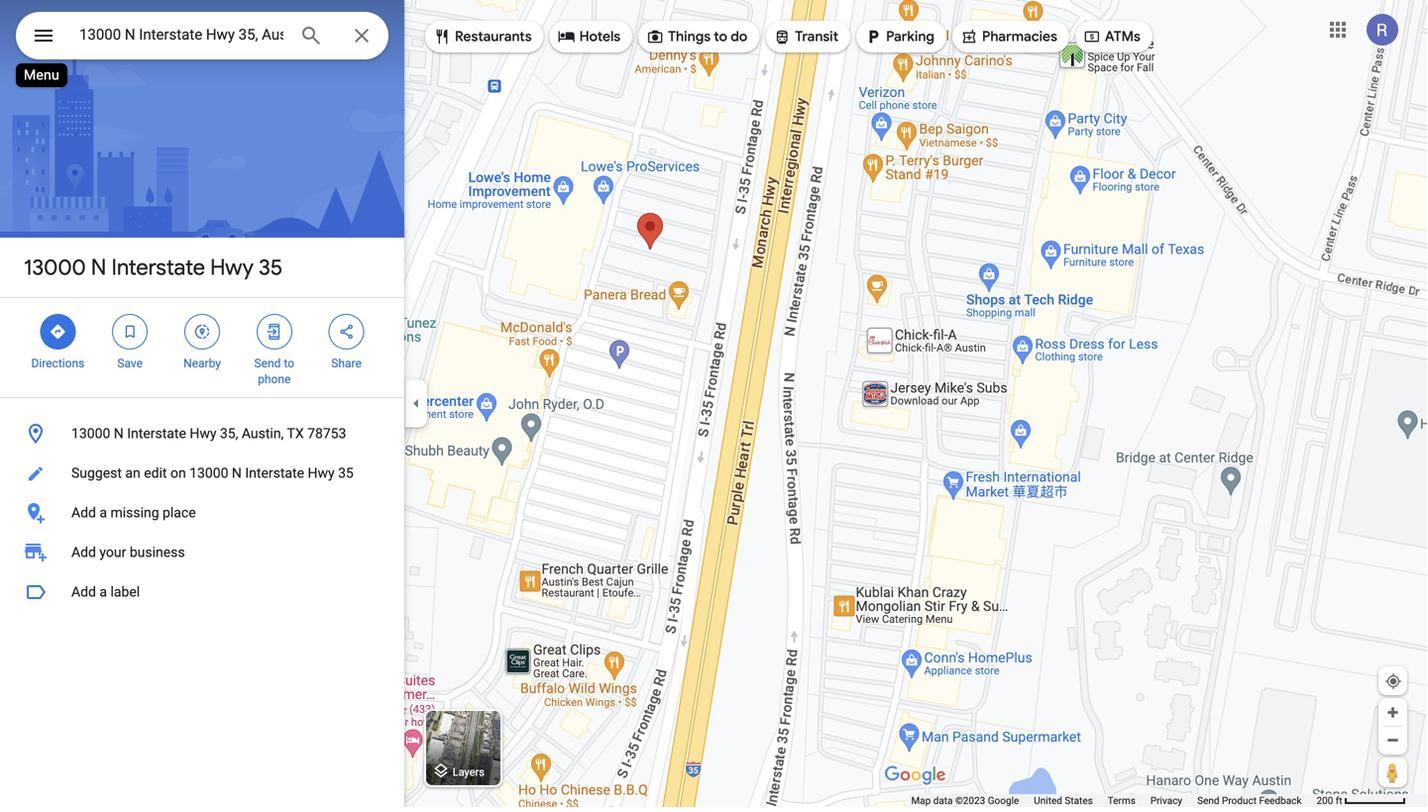 Task type: locate. For each thing, give the bounding box(es) containing it.
hwy for 35,
[[190, 426, 217, 442]]

13000 up 
[[24, 254, 86, 281]]

78753
[[307, 426, 346, 442]]

0 vertical spatial n
[[91, 254, 106, 281]]

phone
[[258, 373, 291, 387]]

13000 N Interstate Hwy 35, Austin, TX 78753 field
[[16, 12, 389, 59]]

interstate
[[111, 254, 205, 281], [127, 426, 186, 442], [245, 465, 304, 482]]

interstate up edit
[[127, 426, 186, 442]]

1 vertical spatial 35
[[338, 465, 354, 482]]

2 a from the top
[[99, 584, 107, 601]]

n inside "button"
[[114, 426, 124, 442]]

add inside button
[[71, 584, 96, 601]]

1 horizontal spatial 35
[[338, 465, 354, 482]]

0 vertical spatial to
[[714, 28, 727, 46]]

add a missing place button
[[0, 494, 404, 533]]

1 horizontal spatial send
[[1197, 795, 1220, 807]]

1 vertical spatial 13000
[[71, 426, 110, 442]]

interstate for 35
[[111, 254, 205, 281]]

1 vertical spatial to
[[284, 357, 294, 371]]

2 add from the top
[[71, 545, 96, 561]]

0 horizontal spatial to
[[284, 357, 294, 371]]

2 vertical spatial add
[[71, 584, 96, 601]]

interstate up 
[[111, 254, 205, 281]]

hwy up 
[[210, 254, 254, 281]]

a for label
[[99, 584, 107, 601]]

a inside button
[[99, 505, 107, 521]]

3 add from the top
[[71, 584, 96, 601]]

0 horizontal spatial send
[[254, 357, 281, 371]]

terms button
[[1108, 795, 1136, 808]]

hwy down 78753
[[308, 465, 335, 482]]

united states button
[[1034, 795, 1093, 808]]

privacy
[[1151, 795, 1183, 807]]

2 horizontal spatial n
[[232, 465, 242, 482]]

0 vertical spatial interstate
[[111, 254, 205, 281]]

send inside the send to phone
[[254, 357, 281, 371]]

footer inside google maps 'element'
[[911, 795, 1317, 808]]

add your business link
[[0, 533, 404, 573]]

suggest
[[71, 465, 122, 482]]

interstate down austin,
[[245, 465, 304, 482]]

add inside button
[[71, 505, 96, 521]]

13000 right on
[[189, 465, 228, 482]]

1 vertical spatial a
[[99, 584, 107, 601]]

none field inside 13000 n interstate hwy 35, austin, tx 78753 field
[[79, 23, 283, 47]]

200
[[1317, 795, 1333, 807]]

add left the your
[[71, 545, 96, 561]]

to left do
[[714, 28, 727, 46]]

google account: ruby anderson  
(rubyanndersson@gmail.com) image
[[1367, 14, 1398, 46]]

0 vertical spatial send
[[254, 357, 281, 371]]

hwy left 35,
[[190, 426, 217, 442]]

hwy
[[210, 254, 254, 281], [190, 426, 217, 442], [308, 465, 335, 482]]

None field
[[79, 23, 283, 47]]

0 horizontal spatial n
[[91, 254, 106, 281]]

2 vertical spatial 13000
[[189, 465, 228, 482]]

interstate inside 13000 n interstate hwy 35, austin, tx 78753 "button"
[[127, 426, 186, 442]]

n for 13000 n interstate hwy 35, austin, tx 78753
[[114, 426, 124, 442]]

to up phone
[[284, 357, 294, 371]]

terms
[[1108, 795, 1136, 807]]

a left missing
[[99, 505, 107, 521]]

add for add a label
[[71, 584, 96, 601]]

missing
[[110, 505, 159, 521]]

share
[[331, 357, 362, 371]]

tx
[[287, 426, 304, 442]]

1 vertical spatial n
[[114, 426, 124, 442]]

13000 for 13000 n interstate hwy 35
[[24, 254, 86, 281]]

send up phone
[[254, 357, 281, 371]]

35
[[259, 254, 283, 281], [338, 465, 354, 482]]

add a label
[[71, 584, 140, 601]]

add for add a missing place
[[71, 505, 96, 521]]

atms
[[1105, 28, 1141, 46]]

1 vertical spatial add
[[71, 545, 96, 561]]

send left product
[[1197, 795, 1220, 807]]

1 horizontal spatial to
[[714, 28, 727, 46]]

map
[[911, 795, 931, 807]]

1 vertical spatial hwy
[[190, 426, 217, 442]]

send
[[254, 357, 281, 371], [1197, 795, 1220, 807]]

13000 n interstate hwy 35, austin, tx 78753
[[71, 426, 346, 442]]

send to phone
[[254, 357, 294, 387]]

hwy for 35
[[210, 254, 254, 281]]

 button
[[16, 12, 71, 63]]

 restaurants
[[433, 26, 532, 48]]

13000 inside "button"
[[71, 426, 110, 442]]

add your business
[[71, 545, 185, 561]]

to
[[714, 28, 727, 46], [284, 357, 294, 371]]

add
[[71, 505, 96, 521], [71, 545, 96, 561], [71, 584, 96, 601]]


[[121, 321, 139, 343]]

35 down 78753
[[338, 465, 354, 482]]

200 ft
[[1317, 795, 1342, 807]]

collapse side panel image
[[405, 393, 427, 415]]

hwy inside "button"
[[190, 426, 217, 442]]

1 vertical spatial interstate
[[127, 426, 186, 442]]

pharmacies
[[982, 28, 1057, 46]]

united
[[1034, 795, 1062, 807]]

0 vertical spatial add
[[71, 505, 96, 521]]

a left label
[[99, 584, 107, 601]]

13000
[[24, 254, 86, 281], [71, 426, 110, 442], [189, 465, 228, 482]]

0 vertical spatial a
[[99, 505, 107, 521]]

a inside button
[[99, 584, 107, 601]]

 things to do
[[646, 26, 748, 48]]

add left label
[[71, 584, 96, 601]]

on
[[170, 465, 186, 482]]

footer containing map data ©2023 google
[[911, 795, 1317, 808]]

1 horizontal spatial n
[[114, 426, 124, 442]]

200 ft button
[[1317, 795, 1406, 807]]

restaurants
[[455, 28, 532, 46]]

parking
[[886, 28, 935, 46]]

2 vertical spatial interstate
[[245, 465, 304, 482]]

add a label button
[[0, 573, 404, 613]]

2 vertical spatial n
[[232, 465, 242, 482]]

send inside button
[[1197, 795, 1220, 807]]

35 up the 
[[259, 254, 283, 281]]

a for missing
[[99, 505, 107, 521]]


[[1083, 26, 1101, 48]]

footer
[[911, 795, 1317, 808]]

1 a from the top
[[99, 505, 107, 521]]

actions for 13000 n interstate hwy 35 region
[[0, 298, 404, 397]]

2 vertical spatial hwy
[[308, 465, 335, 482]]

0 horizontal spatial 35
[[259, 254, 283, 281]]

1 vertical spatial send
[[1197, 795, 1220, 807]]

n
[[91, 254, 106, 281], [114, 426, 124, 442], [232, 465, 242, 482]]

0 vertical spatial 13000
[[24, 254, 86, 281]]

©2023
[[955, 795, 985, 807]]

 search field
[[16, 12, 389, 63]]

13000 up the suggest
[[71, 426, 110, 442]]

a
[[99, 505, 107, 521], [99, 584, 107, 601]]


[[338, 321, 355, 343]]

0 vertical spatial hwy
[[210, 254, 254, 281]]

hotels
[[579, 28, 621, 46]]


[[960, 26, 978, 48]]

add down the suggest
[[71, 505, 96, 521]]

1 add from the top
[[71, 505, 96, 521]]



Task type: vqa. For each thing, say whether or not it's contained in the screenshot.


Task type: describe. For each thing, give the bounding box(es) containing it.
 pharmacies
[[960, 26, 1057, 48]]

hwy inside button
[[308, 465, 335, 482]]

 transit
[[773, 26, 839, 48]]

send for send product feedback
[[1197, 795, 1220, 807]]

suggest an edit on 13000 n interstate hwy 35
[[71, 465, 354, 482]]

business
[[130, 545, 185, 561]]

google maps element
[[0, 0, 1427, 808]]

0 vertical spatial 35
[[259, 254, 283, 281]]

13000 n interstate hwy 35 main content
[[0, 0, 404, 808]]

interstate for 35,
[[127, 426, 186, 442]]

do
[[731, 28, 748, 46]]

 atms
[[1083, 26, 1141, 48]]


[[193, 321, 211, 343]]

directions
[[31, 357, 85, 371]]

product
[[1222, 795, 1257, 807]]

your
[[99, 545, 126, 561]]

13000 n interstate hwy 35, austin, tx 78753 button
[[0, 414, 404, 454]]


[[433, 26, 451, 48]]

add for add your business
[[71, 545, 96, 561]]

35 inside button
[[338, 465, 354, 482]]

place
[[163, 505, 196, 521]]

send for send to phone
[[254, 357, 281, 371]]

google
[[988, 795, 1019, 807]]


[[558, 26, 575, 48]]

ft
[[1336, 795, 1342, 807]]

edit
[[144, 465, 167, 482]]

states
[[1065, 795, 1093, 807]]

austin,
[[242, 426, 284, 442]]


[[646, 26, 664, 48]]


[[773, 26, 791, 48]]

13000 for 13000 n interstate hwy 35, austin, tx 78753
[[71, 426, 110, 442]]

send product feedback
[[1197, 795, 1302, 807]]

privacy button
[[1151, 795, 1183, 808]]

nearby
[[183, 357, 221, 371]]

zoom out image
[[1386, 733, 1400, 748]]


[[32, 21, 56, 50]]

 parking
[[864, 26, 935, 48]]

transit
[[795, 28, 839, 46]]

map data ©2023 google
[[911, 795, 1019, 807]]


[[49, 321, 67, 343]]

zoom in image
[[1386, 706, 1400, 721]]

an
[[125, 465, 140, 482]]

label
[[110, 584, 140, 601]]

to inside  things to do
[[714, 28, 727, 46]]

interstate inside the 'suggest an edit on 13000 n interstate hwy 35' button
[[245, 465, 304, 482]]

show your location image
[[1385, 673, 1402, 691]]

show street view coverage image
[[1379, 758, 1407, 788]]

35,
[[220, 426, 238, 442]]

n inside button
[[232, 465, 242, 482]]

layers
[[453, 766, 485, 779]]


[[265, 321, 283, 343]]

n for 13000 n interstate hwy 35
[[91, 254, 106, 281]]

send product feedback button
[[1197, 795, 1302, 808]]

13000 n interstate hwy 35
[[24, 254, 283, 281]]


[[864, 26, 882, 48]]

 hotels
[[558, 26, 621, 48]]

to inside the send to phone
[[284, 357, 294, 371]]

add a missing place
[[71, 505, 196, 521]]

united states
[[1034, 795, 1093, 807]]

save
[[117, 357, 143, 371]]

suggest an edit on 13000 n interstate hwy 35 button
[[0, 454, 404, 494]]

feedback
[[1259, 795, 1302, 807]]

13000 inside button
[[189, 465, 228, 482]]

data
[[933, 795, 953, 807]]

things
[[668, 28, 711, 46]]



